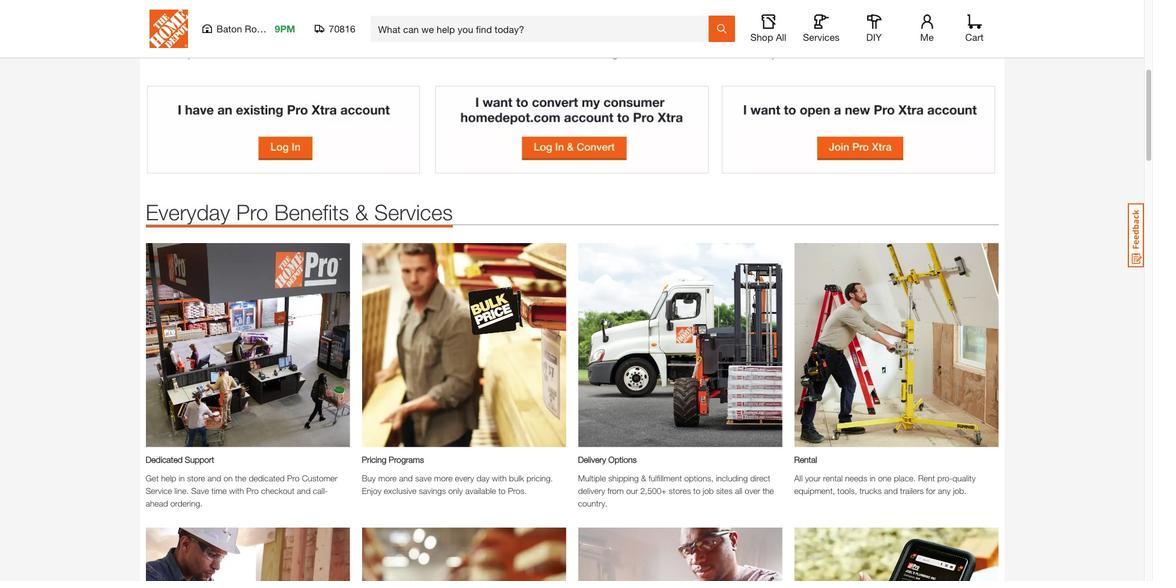 Task type: locate. For each thing, give the bounding box(es) containing it.
rouge
[[245, 23, 273, 34]]

tools,
[[838, 486, 858, 496]]

shop all
[[751, 31, 787, 43]]

options,
[[685, 473, 714, 484]]

savings
[[419, 486, 446, 496]]

0 horizontal spatial with
[[229, 486, 244, 496]]

0 horizontal spatial more
[[378, 473, 397, 484]]

What can we help you find today? search field
[[378, 16, 708, 41]]

exclusive
[[384, 486, 417, 496]]

1 horizontal spatial the
[[763, 486, 774, 496]]

and up time at the bottom left
[[208, 473, 221, 484]]

and up exclusive
[[399, 473, 413, 484]]

direct
[[751, 473, 771, 484]]

pro down "dedicated"
[[246, 486, 259, 496]]

the right on
[[235, 473, 247, 484]]

&
[[355, 199, 369, 225], [641, 473, 647, 484]]

1 horizontal spatial with
[[492, 473, 507, 484]]

1 horizontal spatial in
[[870, 473, 876, 484]]

feedback link image
[[1128, 203, 1145, 268]]

help
[[161, 473, 176, 484]]

all left your
[[795, 473, 803, 484]]

all
[[776, 31, 787, 43], [795, 473, 803, 484]]

pro
[[236, 199, 268, 225], [287, 473, 300, 484], [246, 486, 259, 496]]

delivery
[[578, 455, 606, 465]]

job
[[703, 486, 714, 496]]

2 to from the left
[[694, 486, 701, 496]]

0 horizontal spatial to
[[499, 486, 506, 496]]

0 vertical spatial the
[[235, 473, 247, 484]]

stores
[[669, 486, 691, 496]]

and down one
[[885, 486, 898, 496]]

1 vertical spatial all
[[795, 473, 803, 484]]

dedicated
[[249, 473, 285, 484]]

1 vertical spatial the
[[763, 486, 774, 496]]

pros.
[[508, 486, 527, 496]]

the inside get help in store and on the dedicated pro customer service line. save time with pro checkout and call- ahead ordering.
[[235, 473, 247, 484]]

a pro uses a brad nailer. image
[[578, 528, 783, 582]]

more
[[378, 473, 397, 484], [434, 473, 453, 484]]

dedicated support link
[[146, 453, 350, 466]]

day
[[477, 473, 490, 484]]

1 vertical spatial &
[[641, 473, 647, 484]]

a pro uses a laptop on a job site. image
[[146, 528, 350, 582]]

the inside 'multiple shipping & fulfillment options, including direct delivery from our 2,500+ stores to job sites all over the country.'
[[763, 486, 774, 496]]

services inside "button"
[[803, 31, 840, 43]]

pricing.
[[527, 473, 553, 484]]

to inside 'multiple shipping & fulfillment options, including direct delivery from our 2,500+ stores to job sites all over the country.'
[[694, 486, 701, 496]]

1 horizontal spatial to
[[694, 486, 701, 496]]

1 vertical spatial services
[[375, 199, 453, 225]]

0 horizontal spatial all
[[776, 31, 787, 43]]

to left pros.
[[499, 486, 506, 496]]

with down on
[[229, 486, 244, 496]]

bulk
[[509, 473, 524, 484]]

a customer pays with a credit card at a home depot store. image
[[362, 528, 566, 582]]

1 vertical spatial pro
[[287, 473, 300, 484]]

0 vertical spatial &
[[355, 199, 369, 225]]

0 vertical spatial all
[[776, 31, 787, 43]]

1 in from the left
[[179, 473, 185, 484]]

2 in from the left
[[870, 473, 876, 484]]

in left one
[[870, 473, 876, 484]]

to inside buy more and save more every day with bulk pricing. enjoy exclusive savings only available to pros.
[[499, 486, 506, 496]]

i have an existing pro xtra account image
[[146, 86, 422, 173]]

more up savings on the bottom of page
[[434, 473, 453, 484]]

1 horizontal spatial services
[[803, 31, 840, 43]]

baton
[[217, 23, 242, 34]]

your
[[805, 473, 821, 484]]

with right day on the left of the page
[[492, 473, 507, 484]]

0 vertical spatial services
[[803, 31, 840, 43]]

in up line.
[[179, 473, 185, 484]]

time
[[211, 486, 227, 496]]

pricing
[[362, 455, 387, 465]]

all right the shop
[[776, 31, 787, 43]]

every
[[455, 473, 474, 484]]

with
[[492, 473, 507, 484], [229, 486, 244, 496]]

including
[[716, 473, 748, 484]]

1 horizontal spatial &
[[641, 473, 647, 484]]

pro left the benefits
[[236, 199, 268, 225]]

& up 2,500+
[[641, 473, 647, 484]]

line.
[[175, 486, 189, 496]]

save
[[415, 473, 432, 484]]

all inside shop all button
[[776, 31, 787, 43]]

0 horizontal spatial the
[[235, 473, 247, 484]]

70816
[[329, 23, 356, 34]]

from
[[608, 486, 624, 496]]

a pro adjusts a drywall lift. image
[[795, 243, 999, 447]]

the down direct
[[763, 486, 774, 496]]

to
[[499, 486, 506, 496], [694, 486, 701, 496]]

an image of a truck represents the pro xtra job-site delivery perk. image
[[665, 0, 826, 62]]

diy button
[[855, 14, 894, 43]]

0 horizontal spatial in
[[179, 473, 185, 484]]

multiple shipping & fulfillment options, including direct delivery from our 2,500+ stores to job sites all over the country.
[[578, 473, 774, 509]]

needs
[[846, 473, 868, 484]]

0 vertical spatial with
[[492, 473, 507, 484]]

to left job
[[694, 486, 701, 496]]

services
[[803, 31, 840, 43], [375, 199, 453, 225]]

shop
[[751, 31, 774, 43]]

one
[[878, 473, 892, 484]]

pro-
[[938, 473, 953, 484]]

more up exclusive
[[378, 473, 397, 484]]

an image of a price tag represents the pro xtra preferred pricing perk. image
[[492, 0, 653, 62]]

call-
[[313, 486, 328, 496]]

and inside all your rental needs in one place. rent pro-quality equipment, tools, trucks and trailers for any job.
[[885, 486, 898, 496]]

1 horizontal spatial more
[[434, 473, 453, 484]]

& right the benefits
[[355, 199, 369, 225]]

1 to from the left
[[499, 486, 506, 496]]

support
[[185, 455, 214, 465]]

in
[[179, 473, 185, 484], [870, 473, 876, 484]]

1 horizontal spatial all
[[795, 473, 803, 484]]

cart
[[966, 31, 984, 43]]

country.
[[578, 499, 608, 509]]

pro up checkout
[[287, 473, 300, 484]]

quality
[[953, 473, 976, 484]]

everyday pro benefits & services
[[146, 199, 453, 225]]

delivery options
[[578, 455, 637, 465]]

dedicated
[[146, 455, 183, 465]]

1 vertical spatial with
[[229, 486, 244, 496]]

store
[[187, 473, 205, 484]]



Task type: vqa. For each thing, say whether or not it's contained in the screenshot.
Rated to the middle
no



Task type: describe. For each thing, give the bounding box(es) containing it.
1 more from the left
[[378, 473, 397, 484]]

all
[[735, 486, 743, 496]]

only
[[448, 486, 463, 496]]

options
[[609, 455, 637, 465]]

rental
[[823, 473, 843, 484]]

i want to open a new pro xtra account image
[[723, 86, 999, 173]]

rental
[[795, 455, 818, 465]]

2 more from the left
[[434, 473, 453, 484]]

70816 button
[[315, 23, 356, 35]]

over
[[745, 486, 761, 496]]

all your rental needs in one place. rent pro-quality equipment, tools, trucks and trailers for any job.
[[795, 473, 976, 496]]

place.
[[894, 473, 916, 484]]

rental link
[[795, 453, 999, 466]]

i want to convert my consumer  homedepot.com account to pro xtra image
[[434, 86, 711, 173]]

a pro uses the home depot pro xtra app. image
[[795, 528, 999, 582]]

9pm
[[275, 23, 295, 34]]

any
[[938, 486, 951, 496]]

customers visit a home depot pro service desk. image
[[146, 243, 350, 447]]

trucks
[[860, 486, 882, 496]]

service
[[146, 486, 172, 496]]

and inside buy more and save more every day with bulk pricing. enjoy exclusive savings only available to pros.
[[399, 473, 413, 484]]

checkout
[[261, 486, 295, 496]]

save
[[191, 486, 209, 496]]

delivery options link
[[578, 453, 783, 466]]

for
[[927, 486, 936, 496]]

fulfillment
[[649, 473, 682, 484]]

delivery
[[578, 486, 605, 496]]

customer
[[302, 473, 338, 484]]

buy more and save more every day with bulk pricing. enjoy exclusive savings only available to pros.
[[362, 473, 553, 496]]

buy
[[362, 473, 376, 484]]

everyday
[[146, 199, 230, 225]]

shop all button
[[750, 14, 788, 43]]

all inside all your rental needs in one place. rent pro-quality equipment, tools, trucks and trailers for any job.
[[795, 473, 803, 484]]

get help in store and on the dedicated pro customer service line. save time with pro checkout and call- ahead ordering.
[[146, 473, 338, 509]]

diy
[[867, 31, 882, 43]]

me button
[[908, 14, 947, 43]]

services button
[[802, 14, 841, 43]]

sites
[[716, 486, 733, 496]]

enjoy
[[362, 486, 382, 496]]

job-lot quantities image
[[319, 0, 480, 62]]

& inside 'multiple shipping & fulfillment options, including direct delivery from our 2,500+ stores to job sites all over the country.'
[[641, 473, 647, 484]]

ahead
[[146, 499, 168, 509]]

multiple
[[578, 473, 606, 484]]

get
[[146, 473, 159, 484]]

a forklift loads materials onto a home depot delivery truck. image
[[578, 243, 783, 447]]

our
[[626, 486, 638, 496]]

rent
[[919, 473, 936, 484]]

and left call-
[[297, 486, 311, 496]]

a pro shops for wood with a bulk price discount. image
[[362, 243, 566, 447]]

2,500+
[[641, 486, 667, 496]]

with inside buy more and save more every day with bulk pricing. enjoy exclusive savings only available to pros.
[[492, 473, 507, 484]]

0 horizontal spatial services
[[375, 199, 453, 225]]

the home depot logo image
[[149, 10, 188, 48]]

2 vertical spatial pro
[[246, 486, 259, 496]]

cart link
[[962, 14, 988, 43]]

job.
[[954, 486, 967, 496]]

pricing programs link
[[362, 453, 566, 466]]

programs
[[389, 455, 424, 465]]

baton rouge 9pm
[[217, 23, 295, 34]]

in inside get help in store and on the dedicated pro customer service line. save time with pro checkout and call- ahead ordering.
[[179, 473, 185, 484]]

equipment,
[[795, 486, 835, 496]]

0 vertical spatial pro
[[236, 199, 268, 225]]

on
[[224, 473, 233, 484]]

dedicated support
[[146, 455, 214, 465]]

with inside get help in store and on the dedicated pro customer service line. save time with pro checkout and call- ahead ordering.
[[229, 486, 244, 496]]

me
[[921, 31, 934, 43]]

0 horizontal spatial &
[[355, 199, 369, 225]]

an image of a ribbon represents the pro xtra rewards perk. image
[[838, 0, 999, 62]]

ordering.
[[170, 499, 203, 509]]

trailers
[[901, 486, 924, 496]]

shipping
[[609, 473, 639, 484]]

in inside all your rental needs in one place. rent pro-quality equipment, tools, trucks and trailers for any job.
[[870, 473, 876, 484]]

pricing programs
[[362, 455, 424, 465]]

an image of shelves represents the pro xtra expanded pro assortment perk. image
[[146, 0, 307, 62]]

available
[[465, 486, 496, 496]]

benefits
[[274, 199, 349, 225]]



